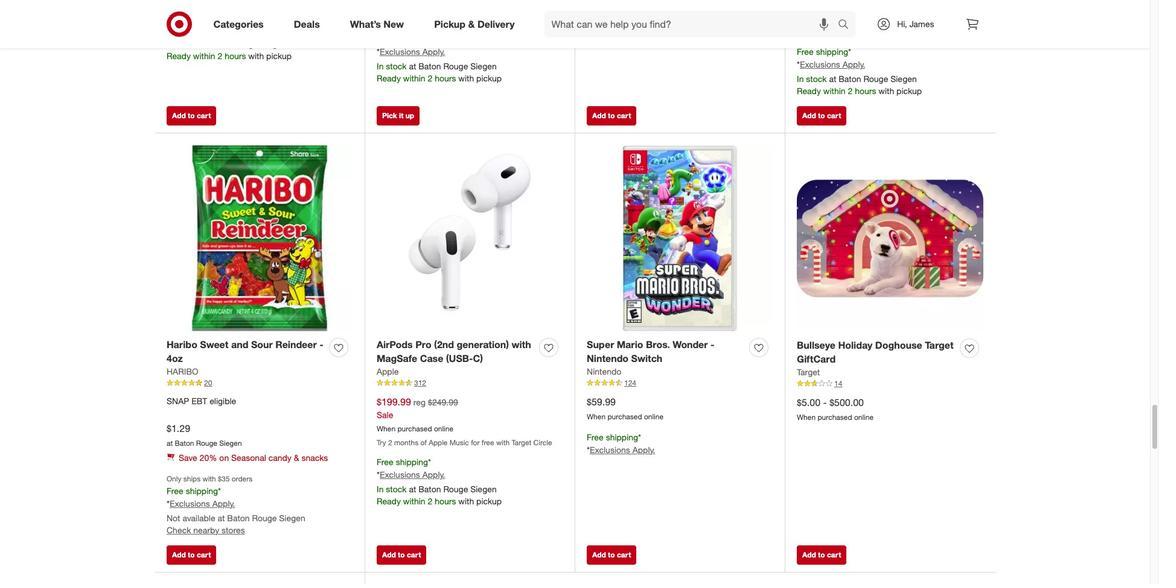 Task type: locate. For each thing, give the bounding box(es) containing it.
hours
[[225, 51, 246, 61], [435, 73, 456, 83], [855, 86, 876, 96], [435, 496, 456, 506]]

0 horizontal spatial seasonal
[[231, 453, 266, 463]]

0 horizontal spatial -
[[319, 339, 323, 351]]

0 vertical spatial snacks
[[932, 13, 958, 23]]

0 horizontal spatial online
[[434, 424, 453, 433]]

2 vertical spatial only
[[167, 474, 181, 484]]

baton down only ships with $35 orders
[[419, 61, 441, 71]]

pickup
[[434, 18, 466, 30]]

snap ebt eligible
[[167, 396, 236, 406]]

ships inside 'only ships with $35 orders free shipping * * exclusions apply. in stock at  baton rouge siegen ready within 2 hours with pickup'
[[814, 35, 831, 44]]

$35 inside only ships with $35 orders free shipping * * exclusions apply. not available at baton rouge siegen check nearby stores
[[218, 474, 230, 484]]

apple down magsafe
[[377, 367, 399, 377]]

target down giftcard at the bottom right of the page
[[797, 367, 820, 377]]

orders inside only ships with $35 orders free shipping * * exclusions apply. not available at baton rouge siegen check nearby stores
[[232, 474, 253, 484]]

$35 up * exclusions apply. in stock at  baton rouge siegen ready within 2 hours with pickup
[[428, 22, 440, 31]]

only inside only ships with $35 orders free shipping * * exclusions apply. not available at baton rouge siegen check nearby stores
[[167, 474, 181, 484]]

baton inside the '$1.29 at baton rouge siegen'
[[175, 439, 194, 448]]

target
[[925, 340, 954, 352], [797, 367, 820, 377], [512, 438, 532, 447]]

2 nintendo from the top
[[587, 367, 622, 377]]

seasonal left hi,
[[862, 13, 896, 23]]

0 horizontal spatial only
[[167, 474, 181, 484]]

exclusions down $59.99 when purchased online
[[590, 445, 630, 455]]

haribo sweet and sour reindeer - 4oz image
[[167, 145, 353, 331], [167, 145, 353, 331]]

at inside the '$1.29 at baton rouge siegen'
[[167, 439, 173, 448]]

baton down of
[[419, 484, 441, 494]]

2 horizontal spatial online
[[854, 413, 874, 422]]

2 inside * exclusions apply. in stock at  baton rouge siegen ready within 2 hours with pickup
[[428, 73, 432, 83]]

1 horizontal spatial on
[[850, 13, 859, 23]]

1 horizontal spatial -
[[711, 339, 715, 351]]

add to cart
[[172, 111, 211, 120], [592, 111, 631, 120], [802, 111, 841, 120], [172, 551, 211, 560], [382, 551, 421, 560], [592, 551, 631, 560], [802, 551, 841, 560]]

apple
[[377, 367, 399, 377], [429, 438, 448, 447]]

20% down the '$1.29 at baton rouge siegen'
[[200, 453, 217, 463]]

2 vertical spatial $35
[[218, 474, 230, 484]]

2
[[218, 51, 222, 61], [428, 73, 432, 83], [848, 86, 853, 96], [388, 438, 392, 447], [428, 496, 432, 506]]

0 vertical spatial candy
[[899, 13, 922, 23]]

purchased up months
[[398, 424, 432, 433]]

2 horizontal spatial $35
[[848, 35, 860, 44]]

14
[[834, 379, 843, 388]]

super mario bros. wonder - nintendo switch image
[[587, 145, 773, 331], [587, 145, 773, 331]]

baton up stores
[[227, 513, 250, 523]]

apple inside $199.99 reg $249.99 sale when purchased online try 2 months of apple music for free with target circle
[[429, 438, 448, 447]]

ships left search button
[[814, 35, 831, 44]]

airpods pro (2nd generation) with magsafe case (usb‑c)
[[377, 339, 531, 365]]

it
[[399, 111, 404, 120]]

online inside $59.99 when purchased online
[[644, 412, 664, 421]]

1 vertical spatial only
[[797, 35, 812, 44]]

20%
[[830, 13, 847, 23], [200, 453, 217, 463]]

1 horizontal spatial save 20% on seasonal candy & snacks
[[809, 13, 958, 23]]

rouge inside 'only ships with $35 orders free shipping * * exclusions apply. in stock at  baton rouge siegen ready within 2 hours with pickup'
[[864, 74, 888, 84]]

orders up * exclusions apply. in stock at  baton rouge siegen ready within 2 hours with pickup
[[442, 22, 463, 31]]

0 horizontal spatial orders
[[232, 474, 253, 484]]

0 horizontal spatial apple
[[377, 367, 399, 377]]

in inside 'only ships with $35 orders free shipping * * exclusions apply. in stock at  baton rouge siegen ready within 2 hours with pickup'
[[797, 74, 804, 84]]

target left circle
[[512, 438, 532, 447]]

2 horizontal spatial when
[[797, 413, 816, 422]]

hours inside * exclusions apply. in stock at  baton rouge siegen ready within 2 hours with pickup
[[435, 73, 456, 83]]

shipping
[[186, 11, 218, 22], [816, 47, 848, 57], [606, 432, 638, 442], [396, 457, 428, 467], [186, 486, 218, 496]]

1 horizontal spatial when
[[587, 412, 606, 421]]

orders inside 'only ships with $35 orders free shipping * * exclusions apply. in stock at  baton rouge siegen ready within 2 hours with pickup'
[[862, 35, 883, 44]]

0 horizontal spatial free shipping * * exclusions apply. in stock at  baton rouge siegen ready within 2 hours with pickup
[[167, 11, 292, 61]]

only for available
[[167, 474, 181, 484]]

nintendo up nintendo link
[[587, 353, 629, 365]]

rouge inside only ships with $35 orders free shipping * * exclusions apply. not available at baton rouge siegen check nearby stores
[[252, 513, 277, 523]]

0 vertical spatial seasonal
[[862, 13, 896, 23]]

0 horizontal spatial when
[[377, 424, 396, 433]]

1 vertical spatial free shipping * * exclusions apply. in stock at  baton rouge siegen ready within 2 hours with pickup
[[377, 457, 502, 506]]

airpods pro (2nd generation) with magsafe case (usb‑c) image
[[377, 145, 563, 331], [377, 145, 563, 331]]

siegen inside the '$1.29 at baton rouge siegen'
[[219, 439, 242, 448]]

$199.99
[[377, 396, 411, 408]]

on up 'only ships with $35 orders free shipping * * exclusions apply. in stock at  baton rouge siegen ready within 2 hours with pickup'
[[850, 13, 859, 23]]

circle
[[534, 438, 552, 447]]

1 vertical spatial apple
[[429, 438, 448, 447]]

in inside * exclusions apply. in stock at  baton rouge siegen ready within 2 hours with pickup
[[377, 61, 384, 71]]

search
[[833, 19, 862, 31]]

free shipping * * exclusions apply. in stock at  baton rouge siegen ready within 2 hours with pickup
[[167, 11, 292, 61], [377, 457, 502, 506]]

seasonal up only ships with $35 orders free shipping * * exclusions apply. not available at baton rouge siegen check nearby stores
[[231, 453, 266, 463]]

exclusions left categories
[[170, 24, 210, 34]]

exclusions
[[170, 24, 210, 34], [380, 46, 420, 57], [800, 59, 840, 69], [590, 445, 630, 455], [380, 470, 420, 480], [170, 499, 210, 509]]

when down sale
[[377, 424, 396, 433]]

1 vertical spatial ships
[[814, 35, 831, 44]]

1 vertical spatial 20%
[[200, 453, 217, 463]]

up
[[406, 111, 414, 120]]

0 vertical spatial on
[[850, 13, 859, 23]]

within
[[193, 51, 215, 61], [403, 73, 425, 83], [823, 86, 846, 96], [403, 496, 425, 506]]

pickup & delivery
[[434, 18, 515, 30]]

when
[[587, 412, 606, 421], [797, 413, 816, 422], [377, 424, 396, 433]]

only ships with $35 orders
[[377, 22, 463, 31]]

1 horizontal spatial 20%
[[830, 13, 847, 23]]

20% up 'only ships with $35 orders free shipping * * exclusions apply. in stock at  baton rouge siegen ready within 2 hours with pickup'
[[830, 13, 847, 23]]

apply. inside only ships with $35 orders free shipping * * exclusions apply. not available at baton rouge siegen check nearby stores
[[212, 499, 235, 509]]

online up music
[[434, 424, 453, 433]]

0 vertical spatial orders
[[442, 22, 463, 31]]

1 vertical spatial target
[[797, 367, 820, 377]]

when down $5.00
[[797, 413, 816, 422]]

apple right of
[[429, 438, 448, 447]]

1 horizontal spatial seasonal
[[862, 13, 896, 23]]

siegen
[[260, 38, 287, 49], [470, 61, 497, 71], [891, 74, 917, 84], [219, 439, 242, 448], [470, 484, 497, 494], [279, 513, 305, 523]]

on
[[850, 13, 859, 23], [219, 453, 229, 463]]

only
[[377, 22, 392, 31], [797, 35, 812, 44], [167, 474, 181, 484]]

when down the $59.99
[[587, 412, 606, 421]]

2 horizontal spatial only
[[797, 35, 812, 44]]

purchased inside $199.99 reg $249.99 sale when purchased online try 2 months of apple music for free with target circle
[[398, 424, 432, 433]]

magsafe
[[377, 353, 417, 365]]

cart
[[197, 111, 211, 120], [617, 111, 631, 120], [827, 111, 841, 120], [197, 551, 211, 560], [407, 551, 421, 560], [617, 551, 631, 560], [827, 551, 841, 560]]

1 horizontal spatial $35
[[428, 22, 440, 31]]

try
[[377, 438, 386, 447]]

exclusions down search button
[[800, 59, 840, 69]]

1 horizontal spatial apple
[[429, 438, 448, 447]]

2 vertical spatial orders
[[232, 474, 253, 484]]

with inside $199.99 reg $249.99 sale when purchased online try 2 months of apple music for free with target circle
[[496, 438, 510, 447]]

- right wonder
[[711, 339, 715, 351]]

$1.29 at baton rouge siegen
[[167, 423, 242, 448]]

0 vertical spatial save 20% on seasonal candy & snacks
[[809, 13, 958, 23]]

at down $1.29
[[167, 439, 173, 448]]

0 vertical spatial free shipping * * exclusions apply. in stock at  baton rouge siegen ready within 2 hours with pickup
[[167, 11, 292, 61]]

1 vertical spatial seasonal
[[231, 453, 266, 463]]

purchased
[[608, 412, 642, 421], [818, 413, 852, 422], [398, 424, 432, 433]]

baton down search button
[[839, 74, 861, 84]]

free inside free shipping * * exclusions apply.
[[587, 432, 604, 442]]

1 vertical spatial save
[[179, 453, 197, 463]]

save down the '$1.29 at baton rouge siegen'
[[179, 453, 197, 463]]

$35 down search
[[848, 35, 860, 44]]

bros.
[[646, 339, 670, 351]]

2 horizontal spatial orders
[[862, 35, 883, 44]]

doghouse
[[875, 340, 922, 352]]

312 link
[[377, 378, 563, 389]]

0 horizontal spatial target
[[512, 438, 532, 447]]

save
[[809, 13, 828, 23], [179, 453, 197, 463]]

2 vertical spatial target
[[512, 438, 532, 447]]

0 vertical spatial save
[[809, 13, 828, 23]]

exclusions down the new
[[380, 46, 420, 57]]

purchased down the $500.00 in the right bottom of the page
[[818, 413, 852, 422]]

$59.99
[[587, 396, 616, 408]]

when inside $199.99 reg $249.99 sale when purchased online try 2 months of apple music for free with target circle
[[377, 424, 396, 433]]

bullseye holiday doghouse target giftcard image
[[797, 145, 984, 332]]

bullseye
[[797, 340, 836, 352]]

ships inside only ships with $35 orders free shipping * * exclusions apply. not available at baton rouge siegen check nearby stores
[[183, 474, 201, 484]]

$35 for available
[[218, 474, 230, 484]]

online down the $500.00 in the right bottom of the page
[[854, 413, 874, 422]]

free inside only ships with $35 orders free shipping * * exclusions apply. not available at baton rouge siegen check nearby stores
[[167, 486, 183, 496]]

online
[[644, 412, 664, 421], [854, 413, 874, 422], [434, 424, 453, 433]]

$35
[[428, 22, 440, 31], [848, 35, 860, 44], [218, 474, 230, 484]]

- right reindeer
[[319, 339, 323, 351]]

1 horizontal spatial online
[[644, 412, 664, 421]]

2 horizontal spatial ships
[[814, 35, 831, 44]]

at down search button
[[829, 74, 836, 84]]

exclusions down months
[[380, 470, 420, 480]]

1 vertical spatial nintendo
[[587, 367, 622, 377]]

nintendo down super
[[587, 367, 622, 377]]

2 vertical spatial ships
[[183, 474, 201, 484]]

0 horizontal spatial snacks
[[302, 453, 328, 463]]

add to cart button
[[167, 106, 216, 126], [587, 106, 637, 126], [797, 106, 847, 126], [167, 546, 216, 565], [377, 546, 426, 565], [587, 546, 637, 565], [797, 546, 847, 565]]

$199.99 reg $249.99 sale when purchased online try 2 months of apple music for free with target circle
[[377, 396, 552, 447]]

when inside $59.99 when purchased online
[[587, 412, 606, 421]]

$35 inside 'only ships with $35 orders free shipping * * exclusions apply. in stock at  baton rouge siegen ready within 2 hours with pickup'
[[848, 35, 860, 44]]

1 horizontal spatial snacks
[[932, 13, 958, 23]]

stock
[[176, 38, 197, 49], [386, 61, 407, 71], [806, 74, 827, 84], [386, 484, 407, 494]]

* exclusions apply. in stock at  baton rouge siegen ready within 2 hours with pickup
[[377, 46, 502, 83]]

orders up stores
[[232, 474, 253, 484]]

ready inside * exclusions apply. in stock at  baton rouge siegen ready within 2 hours with pickup
[[377, 73, 401, 83]]

rouge
[[233, 38, 258, 49], [443, 61, 468, 71], [864, 74, 888, 84], [196, 439, 217, 448], [443, 484, 468, 494], [252, 513, 277, 523]]

on down the '$1.29 at baton rouge siegen'
[[219, 453, 229, 463]]

0 horizontal spatial candy
[[268, 453, 292, 463]]

$35 for stock
[[848, 35, 860, 44]]

$35 down the '$1.29 at baton rouge siegen'
[[218, 474, 230, 484]]

sale
[[377, 410, 393, 420]]

2 horizontal spatial target
[[925, 340, 954, 352]]

pick
[[382, 111, 397, 120]]

2 horizontal spatial -
[[823, 397, 827, 409]]

at up stores
[[218, 513, 225, 523]]

only for stock
[[797, 35, 812, 44]]

1 vertical spatial $35
[[848, 35, 860, 44]]

ships up available
[[183, 474, 201, 484]]

at down only ships with $35 orders
[[409, 61, 416, 71]]

(usb‑c)
[[446, 353, 483, 365]]

stock inside 'only ships with $35 orders free shipping * * exclusions apply. in stock at  baton rouge siegen ready within 2 hours with pickup'
[[806, 74, 827, 84]]

-
[[319, 339, 323, 351], [711, 339, 715, 351], [823, 397, 827, 409]]

$500.00
[[830, 397, 864, 409]]

0 horizontal spatial $35
[[218, 474, 230, 484]]

1 horizontal spatial save
[[809, 13, 828, 23]]

1 horizontal spatial only
[[377, 22, 392, 31]]

0 vertical spatial nintendo
[[587, 353, 629, 365]]

&
[[924, 13, 930, 23], [468, 18, 475, 30], [294, 453, 299, 463]]

purchased up free shipping * * exclusions apply.
[[608, 412, 642, 421]]

for
[[471, 438, 480, 447]]

exclusions inside 'only ships with $35 orders free shipping * * exclusions apply. in stock at  baton rouge siegen ready within 2 hours with pickup'
[[800, 59, 840, 69]]

orders for stock
[[862, 35, 883, 44]]

what's new
[[350, 18, 404, 30]]

- right $5.00
[[823, 397, 827, 409]]

1 nintendo from the top
[[587, 353, 629, 365]]

- inside "super mario bros. wonder - nintendo switch"
[[711, 339, 715, 351]]

deals link
[[284, 11, 335, 37]]

2 inside 'only ships with $35 orders free shipping * * exclusions apply. in stock at  baton rouge siegen ready within 2 hours with pickup'
[[848, 86, 853, 96]]

free
[[167, 11, 183, 22], [797, 47, 814, 57], [587, 432, 604, 442], [377, 457, 394, 467], [167, 486, 183, 496]]

baton down $1.29
[[175, 439, 194, 448]]

1 horizontal spatial purchased
[[608, 412, 642, 421]]

apply. inside * exclusions apply. in stock at  baton rouge siegen ready within 2 hours with pickup
[[422, 46, 445, 57]]

exclusions up available
[[170, 499, 210, 509]]

snacks
[[932, 13, 958, 23], [302, 453, 328, 463]]

ships right what's
[[394, 22, 411, 31]]

haribo sweet and sour reindeer - 4oz
[[167, 339, 323, 365]]

0 vertical spatial $35
[[428, 22, 440, 31]]

2 horizontal spatial purchased
[[818, 413, 852, 422]]

0 horizontal spatial purchased
[[398, 424, 432, 433]]

target link
[[797, 367, 820, 379]]

only inside 'only ships with $35 orders free shipping * * exclusions apply. in stock at  baton rouge siegen ready within 2 hours with pickup'
[[797, 35, 812, 44]]

1 horizontal spatial candy
[[899, 13, 922, 23]]

pickup
[[266, 51, 292, 61], [476, 73, 502, 83], [897, 86, 922, 96], [476, 496, 502, 506]]

0 horizontal spatial save 20% on seasonal candy & snacks
[[179, 453, 328, 463]]

to
[[188, 111, 195, 120], [608, 111, 615, 120], [818, 111, 825, 120], [188, 551, 195, 560], [398, 551, 405, 560], [608, 551, 615, 560], [818, 551, 825, 560]]

0 horizontal spatial ships
[[183, 474, 201, 484]]

online up free shipping * * exclusions apply.
[[644, 412, 664, 421]]

online inside $199.99 reg $249.99 sale when purchased online try 2 months of apple music for free with target circle
[[434, 424, 453, 433]]

1 vertical spatial orders
[[862, 35, 883, 44]]

hi,
[[897, 19, 907, 29]]

at inside * exclusions apply. in stock at  baton rouge siegen ready within 2 hours with pickup
[[409, 61, 416, 71]]

0 vertical spatial target
[[925, 340, 954, 352]]

stores
[[222, 525, 245, 535]]

0 vertical spatial ships
[[394, 22, 411, 31]]

1 horizontal spatial ships
[[394, 22, 411, 31]]

mario
[[617, 339, 643, 351]]

1 horizontal spatial &
[[468, 18, 475, 30]]

haribo
[[167, 339, 197, 351]]

0 horizontal spatial on
[[219, 453, 229, 463]]

1 horizontal spatial free shipping * * exclusions apply. in stock at  baton rouge siegen ready within 2 hours with pickup
[[377, 457, 502, 506]]

shipping inside 'only ships with $35 orders free shipping * * exclusions apply. in stock at  baton rouge siegen ready within 2 hours with pickup'
[[816, 47, 848, 57]]

save left search
[[809, 13, 828, 23]]

1 horizontal spatial orders
[[442, 22, 463, 31]]

ships for available
[[183, 474, 201, 484]]

with inside * exclusions apply. in stock at  baton rouge siegen ready within 2 hours with pickup
[[458, 73, 474, 83]]

orders right search button
[[862, 35, 883, 44]]

target right doghouse
[[925, 340, 954, 352]]

online inside $5.00 - $500.00 when purchased online
[[854, 413, 874, 422]]

*
[[218, 11, 221, 22], [167, 24, 170, 34], [377, 46, 380, 57], [848, 47, 851, 57], [797, 59, 800, 69], [638, 432, 641, 442], [587, 445, 590, 455], [428, 457, 431, 467], [377, 470, 380, 480], [218, 486, 221, 496], [167, 499, 170, 509]]

holiday
[[838, 340, 873, 352]]

0 horizontal spatial 20%
[[200, 453, 217, 463]]

siegen inside only ships with $35 orders free shipping * * exclusions apply. not available at baton rouge siegen check nearby stores
[[279, 513, 305, 523]]

delivery
[[478, 18, 515, 30]]

add
[[172, 111, 186, 120], [592, 111, 606, 120], [802, 111, 816, 120], [172, 551, 186, 560], [382, 551, 396, 560], [592, 551, 606, 560], [802, 551, 816, 560]]

with inside the airpods pro (2nd generation) with magsafe case (usb‑c)
[[512, 339, 531, 351]]

exclusions apply. button
[[170, 23, 235, 35], [380, 46, 445, 58], [800, 58, 865, 71], [590, 444, 655, 456], [380, 469, 445, 481], [170, 498, 235, 510]]



Task type: describe. For each thing, give the bounding box(es) containing it.
hours inside 'only ships with $35 orders free shipping * * exclusions apply. in stock at  baton rouge siegen ready within 2 hours with pickup'
[[855, 86, 876, 96]]

1 horizontal spatial target
[[797, 367, 820, 377]]

at inside only ships with $35 orders free shipping * * exclusions apply. not available at baton rouge siegen check nearby stores
[[218, 513, 225, 523]]

0 horizontal spatial &
[[294, 453, 299, 463]]

20
[[204, 379, 212, 388]]

* inside * exclusions apply. in stock at  baton rouge siegen ready within 2 hours with pickup
[[377, 46, 380, 57]]

generation)
[[457, 339, 509, 351]]

What can we help you find? suggestions appear below search field
[[544, 11, 841, 37]]

14 link
[[797, 379, 984, 389]]

music
[[450, 438, 469, 447]]

categories
[[213, 18, 264, 30]]

airpods
[[377, 339, 413, 351]]

nintendo inside "super mario bros. wonder - nintendo switch"
[[587, 353, 629, 365]]

exclusions inside only ships with $35 orders free shipping * * exclusions apply. not available at baton rouge siegen check nearby stores
[[170, 499, 210, 509]]

free
[[482, 438, 494, 447]]

exclusions inside * exclusions apply. in stock at  baton rouge siegen ready within 2 hours with pickup
[[380, 46, 420, 57]]

switch
[[631, 353, 663, 365]]

haribo sweet and sour reindeer - 4oz link
[[167, 338, 324, 366]]

rouge inside the '$1.29 at baton rouge siegen'
[[196, 439, 217, 448]]

312
[[414, 379, 426, 388]]

and
[[231, 339, 248, 351]]

james
[[910, 19, 934, 29]]

sour
[[251, 339, 273, 351]]

free inside 'only ships with $35 orders free shipping * * exclusions apply. in stock at  baton rouge siegen ready within 2 hours with pickup'
[[797, 47, 814, 57]]

pick it up button
[[377, 106, 420, 126]]

pickup & delivery link
[[424, 11, 530, 37]]

search button
[[833, 11, 862, 40]]

bullseye holiday doghouse target giftcard
[[797, 340, 954, 365]]

categories link
[[203, 11, 279, 37]]

haribo link
[[167, 366, 198, 378]]

apply. inside free shipping * * exclusions apply.
[[633, 445, 655, 455]]

0 vertical spatial 20%
[[830, 13, 847, 23]]

orders for available
[[232, 474, 253, 484]]

siegen inside * exclusions apply. in stock at  baton rouge siegen ready within 2 hours with pickup
[[470, 61, 497, 71]]

super
[[587, 339, 614, 351]]

pick it up
[[382, 111, 414, 120]]

bullseye holiday doghouse target giftcard link
[[797, 339, 955, 367]]

ships for stock
[[814, 35, 831, 44]]

target inside bullseye holiday doghouse target giftcard
[[925, 340, 954, 352]]

1 vertical spatial candy
[[268, 453, 292, 463]]

apple link
[[377, 366, 399, 378]]

1 vertical spatial snacks
[[302, 453, 328, 463]]

nintendo link
[[587, 366, 622, 378]]

at down categories 'link'
[[199, 38, 206, 49]]

sweet
[[200, 339, 228, 351]]

2 inside $199.99 reg $249.99 sale when purchased online try 2 months of apple music for free with target circle
[[388, 438, 392, 447]]

0 vertical spatial only
[[377, 22, 392, 31]]

deals
[[294, 18, 320, 30]]

months
[[394, 438, 419, 447]]

nearby
[[193, 525, 219, 535]]

1 vertical spatial save 20% on seasonal candy & snacks
[[179, 453, 328, 463]]

1 vertical spatial on
[[219, 453, 229, 463]]

purchased inside $59.99 when purchased online
[[608, 412, 642, 421]]

shipping inside only ships with $35 orders free shipping * * exclusions apply. not available at baton rouge siegen check nearby stores
[[186, 486, 218, 496]]

hi, james
[[897, 19, 934, 29]]

wonder
[[673, 339, 708, 351]]

free shipping * * exclusions apply.
[[587, 432, 655, 455]]

check
[[167, 525, 191, 535]]

- inside $5.00 - $500.00 when purchased online
[[823, 397, 827, 409]]

$5.00
[[797, 397, 821, 409]]

what's
[[350, 18, 381, 30]]

0 horizontal spatial save
[[179, 453, 197, 463]]

snap
[[167, 396, 189, 406]]

eligible
[[210, 396, 236, 406]]

what's new link
[[340, 11, 419, 37]]

0 vertical spatial apple
[[377, 367, 399, 377]]

20 link
[[167, 378, 353, 389]]

pickup inside * exclusions apply. in stock at  baton rouge siegen ready within 2 hours with pickup
[[476, 73, 502, 83]]

check nearby stores button
[[167, 525, 245, 537]]

ebt
[[192, 396, 207, 406]]

within inside 'only ships with $35 orders free shipping * * exclusions apply. in stock at  baton rouge siegen ready within 2 hours with pickup'
[[823, 86, 846, 96]]

$5.00 - $500.00 when purchased online
[[797, 397, 874, 422]]

at inside 'only ships with $35 orders free shipping * * exclusions apply. in stock at  baton rouge siegen ready within 2 hours with pickup'
[[829, 74, 836, 84]]

124
[[624, 379, 636, 388]]

2 horizontal spatial &
[[924, 13, 930, 23]]

rouge inside * exclusions apply. in stock at  baton rouge siegen ready within 2 hours with pickup
[[443, 61, 468, 71]]

$249.99
[[428, 397, 458, 408]]

$1.29
[[167, 423, 190, 435]]

at down months
[[409, 484, 416, 494]]

baton inside only ships with $35 orders free shipping * * exclusions apply. not available at baton rouge siegen check nearby stores
[[227, 513, 250, 523]]

only ships with $35 orders free shipping * * exclusions apply. not available at baton rouge siegen check nearby stores
[[167, 474, 305, 535]]

when inside $5.00 - $500.00 when purchased online
[[797, 413, 816, 422]]

with inside only ships with $35 orders free shipping * * exclusions apply. not available at baton rouge siegen check nearby stores
[[203, 474, 216, 484]]

new
[[384, 18, 404, 30]]

124 link
[[587, 378, 773, 389]]

apply. inside 'only ships with $35 orders free shipping * * exclusions apply. in stock at  baton rouge siegen ready within 2 hours with pickup'
[[843, 59, 865, 69]]

pro
[[415, 339, 432, 351]]

exclusions inside free shipping * * exclusions apply.
[[590, 445, 630, 455]]

only ships with $35 orders free shipping * * exclusions apply. in stock at  baton rouge siegen ready within 2 hours with pickup
[[797, 35, 922, 96]]

of
[[421, 438, 427, 447]]

ready inside 'only ships with $35 orders free shipping * * exclusions apply. in stock at  baton rouge siegen ready within 2 hours with pickup'
[[797, 86, 821, 96]]

not
[[167, 513, 180, 523]]

stock inside * exclusions apply. in stock at  baton rouge siegen ready within 2 hours with pickup
[[386, 61, 407, 71]]

reindeer
[[275, 339, 317, 351]]

baton down categories
[[208, 38, 231, 49]]

shipping inside free shipping * * exclusions apply.
[[606, 432, 638, 442]]

baton inside 'only ships with $35 orders free shipping * * exclusions apply. in stock at  baton rouge siegen ready within 2 hours with pickup'
[[839, 74, 861, 84]]

(2nd
[[434, 339, 454, 351]]

super mario bros. wonder - nintendo switch link
[[587, 338, 744, 366]]

airpods pro (2nd generation) with magsafe case (usb‑c) link
[[377, 338, 534, 366]]

target inside $199.99 reg $249.99 sale when purchased online try 2 months of apple music for free with target circle
[[512, 438, 532, 447]]

reg
[[413, 397, 426, 408]]

haribo
[[167, 367, 198, 377]]

giftcard
[[797, 353, 836, 365]]

super mario bros. wonder - nintendo switch
[[587, 339, 715, 365]]

case
[[420, 353, 443, 365]]

pickup inside 'only ships with $35 orders free shipping * * exclusions apply. in stock at  baton rouge siegen ready within 2 hours with pickup'
[[897, 86, 922, 96]]

4oz
[[167, 353, 183, 365]]

baton inside * exclusions apply. in stock at  baton rouge siegen ready within 2 hours with pickup
[[419, 61, 441, 71]]

- inside haribo sweet and sour reindeer - 4oz
[[319, 339, 323, 351]]

$59.99 when purchased online
[[587, 396, 664, 421]]

available
[[183, 513, 215, 523]]

purchased inside $5.00 - $500.00 when purchased online
[[818, 413, 852, 422]]

within inside * exclusions apply. in stock at  baton rouge siegen ready within 2 hours with pickup
[[403, 73, 425, 83]]

siegen inside 'only ships with $35 orders free shipping * * exclusions apply. in stock at  baton rouge siegen ready within 2 hours with pickup'
[[891, 74, 917, 84]]



Task type: vqa. For each thing, say whether or not it's contained in the screenshot.
2nd BY from right
no



